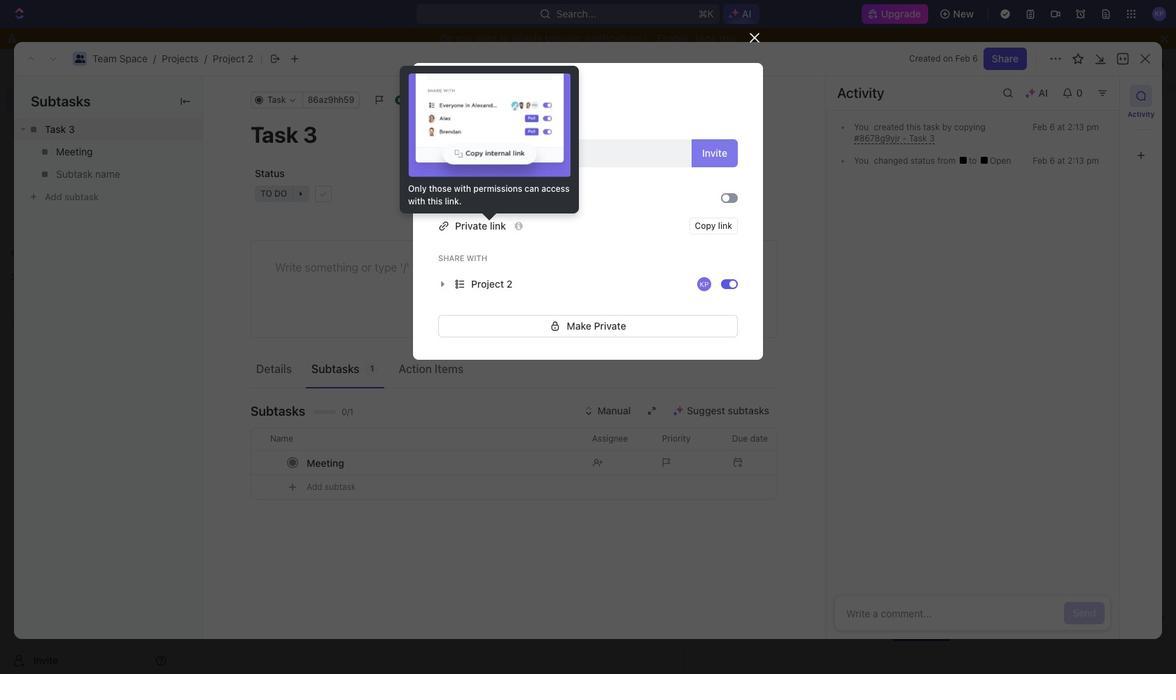 Task type: locate. For each thing, give the bounding box(es) containing it.
customize
[[444, 72, 492, 84]]

agenda for agenda
[[701, 161, 741, 174]]

invite inside sidebar navigation
[[34, 654, 58, 666]]

1 for ‎task 1
[[256, 252, 260, 264]]

this
[[719, 32, 736, 44], [475, 88, 496, 103], [907, 122, 921, 132], [428, 196, 443, 207]]

1 vertical spatial invite
[[34, 654, 58, 666]]

3 down home!
[[515, 109, 521, 121]]

on right 'created'
[[943, 53, 953, 64]]

suggest subtasks
[[687, 405, 769, 417]]

recents
[[213, 161, 256, 174]]

1 2:13 from the top
[[1068, 122, 1084, 132]]

feb for changed status from
[[1033, 155, 1048, 166]]

1 horizontal spatial space
[[259, 185, 288, 197]]

details button
[[251, 356, 298, 382]]

pm for changed status from
[[1087, 155, 1099, 166]]

subtasks up inbox
[[31, 93, 91, 109]]

team right user group icon
[[92, 53, 117, 64]]

copy
[[695, 220, 716, 231]]

1 left action
[[370, 363, 374, 374]]

link for private
[[490, 220, 506, 231]]

link for copy
[[718, 220, 732, 231]]

0 horizontal spatial here.
[[955, 599, 975, 610]]

3
[[515, 109, 521, 121], [69, 123, 75, 135], [930, 133, 935, 144], [256, 230, 262, 242]]

assigned
[[845, 599, 880, 610]]

share up sharing
[[438, 88, 472, 103]]

pm left task sidebar navigation tab list
[[1087, 122, 1099, 132]]

1 vertical spatial from
[[856, 293, 874, 303]]

0 vertical spatial you
[[854, 122, 869, 132]]

browser
[[545, 32, 583, 44]]

feb for created this task by copying
[[1033, 122, 1048, 132]]

team space link right user group icon
[[92, 53, 148, 64]]

0 vertical spatial meeting link
[[14, 141, 202, 163]]

pm
[[1087, 122, 1099, 132], [1087, 155, 1099, 166]]

0 horizontal spatial your
[[495, 72, 515, 84]]

private down link.
[[455, 220, 487, 231]]

2 vertical spatial feb
[[1033, 155, 1048, 166]]

1 vertical spatial 6
[[1050, 122, 1055, 132]]

your left calendars in the right top of the page
[[877, 293, 894, 303]]

agenda up copy link
[[701, 161, 741, 174]]

anyone
[[525, 192, 559, 203]]

1 horizontal spatial your
[[877, 293, 894, 303]]

team space / projects / project 2 |
[[92, 51, 263, 65]]

1 feb 6 at 2:13 pm from the top
[[1033, 122, 1099, 132]]

alert containing 🏡 customize your home! turning on edit layout allows you to drag, drop, and resize cards.
[[179, 63, 1176, 94]]

0 vertical spatial from
[[937, 155, 956, 166]]

0 horizontal spatial space
[[119, 53, 148, 64]]

task up ‎task 1
[[232, 230, 253, 242]]

from right status
[[937, 155, 956, 166]]

0 vertical spatial assigned
[[434, 167, 477, 179]]

‎task
[[232, 252, 253, 264], [232, 274, 253, 286]]

1 vertical spatial your
[[877, 293, 894, 303]]

0 vertical spatial at
[[1058, 122, 1065, 132]]

tree
[[6, 288, 172, 478]]

activity down cards
[[1128, 110, 1155, 118]]

1
[[256, 252, 260, 264], [256, 319, 260, 331], [370, 363, 374, 374]]

from right "items"
[[856, 293, 874, 303]]

you up add task button
[[893, 599, 907, 610]]

2 / from the left
[[204, 53, 207, 64]]

will
[[937, 293, 950, 303], [910, 599, 923, 610]]

1 vertical spatial feb
[[1033, 122, 1048, 132]]

86az9hh59
[[308, 95, 354, 105]]

team down recents
[[232, 185, 257, 197]]

here. right show
[[976, 293, 996, 303]]

1 vertical spatial here.
[[955, 599, 975, 610]]

manage cards
[[1062, 60, 1129, 71]]

will left appear
[[910, 599, 923, 610]]

2 2:13 from the top
[[1068, 155, 1084, 166]]

created
[[909, 53, 941, 64]]

cards
[[1101, 60, 1129, 71]]

0 vertical spatial project
[[213, 53, 245, 64]]

learn more link
[[847, 72, 898, 84]]

task sidebar content section
[[825, 76, 1120, 639]]

0 horizontal spatial assigned
[[434, 167, 477, 179]]

1 inside ‎task 1 "link"
[[256, 252, 260, 264]]

learn
[[847, 72, 872, 84]]

0 vertical spatial task 3
[[489, 109, 523, 121]]

turning
[[550, 72, 584, 84]]

1 horizontal spatial activity
[[1128, 110, 1155, 118]]

calendars
[[897, 293, 935, 303]]

favorites
[[11, 248, 48, 258]]

meeting up dashboards
[[56, 146, 93, 158]]

0 horizontal spatial invite
[[34, 654, 58, 666]]

/ right the projects link
[[204, 53, 207, 64]]

2 pm from the top
[[1087, 155, 1099, 166]]

invite
[[702, 147, 727, 159], [34, 654, 58, 666]]

tasks assigned to you will appear here.
[[820, 599, 977, 610]]

1 pm from the top
[[1087, 122, 1099, 132]]

agenda
[[701, 161, 741, 174], [800, 293, 830, 303]]

⌘k
[[699, 8, 714, 20]]

cards.
[[816, 72, 844, 84]]

0 horizontal spatial subtasks
[[31, 93, 91, 109]]

0 horizontal spatial private
[[455, 220, 487, 231]]

1 vertical spatial at
[[1058, 155, 1065, 166]]

0 vertical spatial task 3 link
[[14, 118, 202, 141]]

1 vertical spatial on
[[586, 72, 598, 84]]

task 3 down share this task
[[489, 109, 523, 121]]

this inside you created this task by copying #8678g9yjr - task 3
[[907, 122, 921, 132]]

0 vertical spatial space
[[119, 53, 148, 64]]

to right 'want'
[[500, 32, 509, 44]]

alert
[[179, 63, 1176, 94]]

1 vertical spatial task 3 link
[[207, 225, 666, 247]]

feb 6 at 2:13 pm down manage
[[1033, 122, 1099, 132]]

‎task for ‎task 2
[[232, 274, 253, 286]]

2 feb 6 at 2:13 pm from the top
[[1033, 155, 1099, 166]]

to left drag,
[[703, 72, 712, 84]]

good afternoon, kendall
[[212, 112, 395, 132]]

0 horizontal spatial will
[[910, 599, 923, 610]]

‎task up ‎task 2 at the left top of page
[[232, 252, 253, 264]]

#8678g9yjr
[[854, 133, 900, 144]]

subtasks down details button
[[251, 404, 305, 418]]

2 inside the team space / projects / project 2 |
[[247, 53, 253, 64]]

1 vertical spatial task 3
[[45, 123, 75, 135]]

project down share with
[[471, 278, 504, 290]]

1 at from the top
[[1058, 122, 1065, 132]]

on
[[943, 53, 953, 64], [586, 72, 598, 84]]

subtasks
[[728, 405, 769, 417]]

private
[[455, 220, 487, 231], [594, 320, 626, 332]]

1 horizontal spatial assigned
[[701, 396, 750, 409]]

0 vertical spatial will
[[937, 293, 950, 303]]

new
[[953, 8, 974, 20]]

1 vertical spatial activity
[[1128, 110, 1155, 118]]

home up inbox
[[34, 94, 61, 106]]

make
[[567, 320, 592, 332]]

2 at from the top
[[1058, 155, 1065, 166]]

project
[[213, 53, 245, 64], [471, 278, 504, 290]]

home
[[204, 60, 231, 71], [34, 94, 61, 106]]

/ left the projects link
[[153, 53, 156, 64]]

1 vertical spatial team
[[232, 185, 257, 197]]

me
[[766, 396, 782, 409]]

you down #8678g9yjr
[[854, 155, 869, 166]]

link
[[484, 192, 501, 203], [490, 220, 506, 231], [718, 220, 732, 231]]

to inside task sidebar content section
[[969, 155, 979, 166]]

with
[[454, 183, 471, 194], [503, 192, 523, 203], [408, 196, 425, 207], [467, 253, 487, 262]]

0 vertical spatial home
[[204, 60, 231, 71]]

private right make
[[594, 320, 626, 332]]

to up 'permissions' at the top left of page
[[480, 167, 489, 179]]

agenda for agenda items from your calendars will show here.
[[800, 293, 830, 303]]

1 ‎task from the top
[[232, 252, 253, 264]]

1 horizontal spatial on
[[943, 53, 953, 64]]

feb 6 at 2:13 pm for changed status from
[[1033, 155, 1099, 166]]

3 up 'docs' link
[[69, 123, 75, 135]]

1 horizontal spatial task 3
[[232, 230, 262, 242]]

changed status from
[[872, 155, 958, 166]]

1 horizontal spatial subtasks
[[251, 404, 305, 418]]

0 horizontal spatial task 3 link
[[14, 118, 202, 141]]

edit left layout
[[600, 72, 618, 84]]

project inside the team space / projects / project 2 |
[[213, 53, 245, 64]]

0 vertical spatial here.
[[976, 293, 996, 303]]

🏡
[[429, 72, 442, 84]]

1 horizontal spatial team space link
[[207, 180, 666, 202]]

0 horizontal spatial agenda
[[701, 161, 741, 174]]

0 horizontal spatial from
[[856, 293, 874, 303]]

1 vertical spatial assigned
[[701, 396, 750, 409]]

meeting
[[56, 146, 93, 158], [307, 457, 344, 469]]

1 horizontal spatial project
[[471, 278, 504, 290]]

1 up ‎task 2 at the left top of page
[[256, 252, 260, 264]]

0 vertical spatial activity
[[837, 85, 884, 101]]

1 vertical spatial meeting
[[307, 457, 344, 469]]

you right do
[[455, 32, 472, 44]]

on right the turning
[[586, 72, 598, 84]]

sidebar navigation
[[0, 49, 179, 674]]

do you want to enable browser notifications? enable hide this
[[440, 32, 736, 44]]

1 down task 2 at the left top of the page
[[256, 319, 260, 331]]

2 ‎task from the top
[[232, 274, 253, 286]]

1 you from the top
[[854, 122, 869, 132]]

1 vertical spatial feb 6 at 2:13 pm
[[1033, 155, 1099, 166]]

status
[[255, 167, 285, 179]]

1 vertical spatial edit
[[600, 72, 618, 84]]

space
[[119, 53, 148, 64], [259, 185, 288, 197]]

docs
[[34, 141, 57, 153]]

0 vertical spatial agenda
[[701, 161, 741, 174]]

1 vertical spatial space
[[259, 185, 288, 197]]

link right copy
[[718, 220, 732, 231]]

home right the projects link
[[204, 60, 231, 71]]

share inside button
[[992, 53, 1019, 64]]

you right allows
[[684, 72, 700, 84]]

at for changed status from
[[1058, 155, 1065, 166]]

team
[[92, 53, 117, 64], [232, 185, 257, 197]]

this right hide
[[719, 32, 736, 44]]

at right open
[[1058, 155, 1065, 166]]

share down assigned to
[[455, 192, 482, 203]]

0 horizontal spatial project
[[213, 53, 245, 64]]

1 vertical spatial team space link
[[207, 180, 666, 202]]

1 vertical spatial you
[[854, 155, 869, 166]]

search...
[[557, 8, 597, 20]]

upgrade link
[[862, 4, 928, 24]]

home link
[[6, 89, 172, 111]]

this inside only those with permissions can access with this link.
[[428, 196, 443, 207]]

‎task inside "link"
[[232, 252, 253, 264]]

1 vertical spatial 1
[[256, 319, 260, 331]]

1 vertical spatial you
[[684, 72, 700, 84]]

to right assigned
[[883, 599, 891, 610]]

created on feb 6
[[909, 53, 978, 64]]

2 horizontal spatial task 3
[[489, 109, 523, 121]]

2 vertical spatial subtasks
[[251, 404, 305, 418]]

1 vertical spatial private
[[594, 320, 626, 332]]

space left the projects link
[[119, 53, 148, 64]]

1 horizontal spatial private
[[594, 320, 626, 332]]

task 3 link down "home" link at the left top
[[14, 118, 202, 141]]

0 horizontal spatial task 3
[[45, 123, 75, 135]]

dashboards
[[34, 165, 88, 177]]

0 vertical spatial your
[[495, 72, 515, 84]]

add task button
[[892, 625, 950, 641]]

agenda left "items"
[[800, 293, 830, 303]]

0 horizontal spatial activity
[[837, 85, 884, 101]]

projects link
[[162, 53, 199, 64]]

6 for created this task by copying
[[1050, 122, 1055, 132]]

2:13
[[1068, 122, 1084, 132], [1068, 155, 1084, 166]]

task right -
[[909, 133, 927, 144]]

you inside you created this task by copying #8678g9yjr - task 3
[[854, 122, 869, 132]]

1 horizontal spatial from
[[937, 155, 956, 166]]

1 for task 1
[[256, 319, 260, 331]]

excel
[[1119, 614, 1139, 623]]

send
[[1073, 607, 1096, 619]]

&
[[1141, 614, 1147, 623]]

here. right appear
[[955, 599, 975, 610]]

you
[[854, 122, 869, 132], [854, 155, 869, 166]]

0 vertical spatial pm
[[1087, 122, 1099, 132]]

1 vertical spatial pm
[[1087, 155, 1099, 166]]

activity inside task sidebar navigation tab list
[[1128, 110, 1155, 118]]

from for status
[[937, 155, 956, 166]]

action items button
[[393, 356, 469, 382]]

csv
[[1149, 614, 1165, 623]]

1 horizontal spatial here.
[[976, 293, 996, 303]]

0 horizontal spatial home
[[34, 94, 61, 106]]

you up #8678g9yjr
[[854, 122, 869, 132]]

0 horizontal spatial team space link
[[92, 53, 148, 64]]

pm up today
[[1087, 155, 1099, 166]]

1 vertical spatial 2:13
[[1068, 155, 1084, 166]]

activity down learn
[[837, 85, 884, 101]]

0 vertical spatial 2:13
[[1068, 122, 1084, 132]]

share up ‎task 2 link
[[438, 253, 464, 262]]

‎task down ‎task 1
[[232, 274, 253, 286]]

space inside the team space / projects / project 2 |
[[119, 53, 148, 64]]

team space link down assigned to
[[207, 180, 666, 202]]

2 vertical spatial task 3
[[232, 230, 262, 242]]

will left show
[[937, 293, 950, 303]]

0 vertical spatial team
[[92, 53, 117, 64]]

0 vertical spatial meeting
[[56, 146, 93, 158]]

link up 'private link'
[[484, 192, 501, 203]]

to left open
[[969, 155, 979, 166]]

1 horizontal spatial meeting link
[[303, 453, 581, 473]]

share
[[992, 53, 1019, 64], [438, 88, 472, 103], [455, 192, 482, 203], [438, 253, 464, 262]]

share right the created on feb 6
[[992, 53, 1019, 64]]

space down status
[[259, 185, 288, 197]]

good
[[212, 112, 254, 132]]

task sidebar navigation tab list
[[1126, 85, 1157, 167]]

1 vertical spatial home
[[34, 94, 61, 106]]

timesheets link
[[6, 184, 172, 207]]

🏡 customize your home! turning on edit layout allows you to drag, drop, and resize cards. learn more
[[429, 72, 898, 84]]

team space link
[[92, 53, 148, 64], [207, 180, 666, 202]]

0 vertical spatial 1
[[256, 252, 260, 264]]

task 2 link
[[207, 292, 666, 314]]

open
[[988, 155, 1011, 166]]

task 3 up ‎task 1
[[232, 230, 262, 242]]

1 vertical spatial meeting link
[[303, 453, 581, 473]]

0 vertical spatial 6
[[973, 53, 978, 64]]

2 you from the top
[[854, 155, 869, 166]]

team inside the team space / projects / project 2 |
[[92, 53, 117, 64]]

3 up status
[[930, 133, 935, 144]]

your left home!
[[495, 72, 515, 84]]

0 vertical spatial ‎task
[[232, 252, 253, 264]]

space for team space / projects / project 2 |
[[119, 53, 148, 64]]

2 horizontal spatial subtasks
[[312, 362, 360, 375]]

sharing
[[438, 109, 475, 121]]

0 horizontal spatial /
[[153, 53, 156, 64]]

1 horizontal spatial invite
[[702, 147, 727, 159]]

0 vertical spatial you
[[455, 32, 472, 44]]

0 horizontal spatial team
[[92, 53, 117, 64]]

2:13 for created this task by copying
[[1068, 122, 1084, 132]]

project left |
[[213, 53, 245, 64]]

1 vertical spatial will
[[910, 599, 923, 610]]

share button
[[984, 48, 1027, 70]]

1 inside task 1 link
[[256, 319, 260, 331]]

team space
[[232, 185, 288, 197]]

kendall
[[339, 112, 395, 132]]

task 3 up docs
[[45, 123, 75, 135]]

can
[[525, 183, 539, 194]]

1 vertical spatial project
[[471, 278, 504, 290]]

task 3 link up share with
[[207, 225, 666, 247]]

edit left layout:
[[964, 60, 982, 71]]

subtasks up the 0/1
[[312, 362, 360, 375]]

you for you created this task by copying #8678g9yjr - task 3
[[854, 122, 869, 132]]

today button
[[1093, 181, 1128, 198]]

1 / from the left
[[153, 53, 156, 64]]

from inside task sidebar content section
[[937, 155, 956, 166]]

team for team space
[[232, 185, 257, 197]]

0 vertical spatial invite
[[702, 147, 727, 159]]

this down those
[[428, 196, 443, 207]]

at down manage
[[1058, 122, 1065, 132]]

this up -
[[907, 122, 921, 132]]

link down share link with anyone
[[490, 220, 506, 231]]

meeting down the 0/1
[[307, 457, 344, 469]]

feb 6 at 2:13 pm up today
[[1033, 155, 1099, 166]]



Task type: vqa. For each thing, say whether or not it's contained in the screenshot.
the top JAMES PETERSON'S WORKSPACE, , Element
no



Task type: describe. For each thing, give the bounding box(es) containing it.
excel & csv
[[1119, 614, 1165, 623]]

hide
[[695, 32, 717, 44]]

2 vertical spatial 1
[[370, 363, 374, 374]]

details
[[256, 362, 292, 375]]

show
[[953, 293, 973, 303]]

home inside sidebar navigation
[[34, 94, 61, 106]]

changed
[[874, 155, 908, 166]]

0 vertical spatial private
[[455, 220, 487, 231]]

project 2
[[471, 278, 513, 290]]

you for you
[[854, 155, 869, 166]]

feb 6 at 2:13 pm for created this task by copying
[[1033, 122, 1099, 132]]

team for team space / projects / project 2 |
[[92, 53, 117, 64]]

Invite by name or email text field
[[446, 143, 686, 164]]

upgrade
[[881, 8, 921, 20]]

‎task for ‎task 1
[[232, 252, 253, 264]]

want
[[475, 32, 497, 44]]

‎task 2 link
[[207, 270, 666, 292]]

kp
[[700, 280, 709, 288]]

0 vertical spatial feb
[[955, 53, 970, 64]]

task down share this task
[[491, 109, 512, 121]]

enable
[[512, 32, 543, 44]]

2 horizontal spatial you
[[893, 599, 907, 610]]

to left me
[[752, 396, 763, 409]]

private link
[[455, 220, 506, 231]]

task 1 link
[[207, 314, 666, 337]]

assigned for assigned to me
[[701, 396, 750, 409]]

layout
[[620, 72, 651, 84]]

layout:
[[984, 60, 1014, 71]]

2 for task 2
[[256, 297, 262, 309]]

permissions
[[473, 183, 522, 194]]

copy link
[[695, 220, 732, 231]]

1 horizontal spatial task 3 link
[[207, 225, 666, 247]]

today
[[1098, 184, 1122, 195]]

by
[[942, 122, 952, 132]]

dashboards link
[[6, 160, 172, 183]]

add
[[909, 627, 925, 638]]

0 vertical spatial team space link
[[92, 53, 148, 64]]

space for team space
[[259, 185, 288, 197]]

make private
[[567, 320, 626, 332]]

task inside you created this task by copying #8678g9yjr - task 3
[[909, 133, 927, 144]]

my
[[213, 396, 229, 409]]

task 2
[[232, 297, 262, 309]]

edit layout:
[[964, 60, 1014, 71]]

excel & csv link
[[1103, 601, 1169, 636]]

share for share with
[[438, 253, 464, 262]]

Edit task name text field
[[251, 121, 778, 148]]

share for share
[[992, 53, 1019, 64]]

0 horizontal spatial on
[[586, 72, 598, 84]]

link for share
[[484, 192, 501, 203]]

assigned to me
[[701, 396, 782, 409]]

my work
[[213, 396, 259, 409]]

action
[[399, 362, 432, 375]]

drop,
[[741, 72, 765, 84]]

pm for created this task by copying
[[1087, 122, 1099, 132]]

dates
[[614, 167, 641, 179]]

work
[[232, 396, 259, 409]]

at for created this task by copying
[[1058, 122, 1065, 132]]

task inside you created this task by copying #8678g9yjr - task 3
[[923, 122, 940, 132]]

‎task 1 link
[[207, 247, 666, 270]]

0 vertical spatial edit
[[964, 60, 982, 71]]

with up project 2
[[467, 253, 487, 262]]

share link with anyone
[[455, 192, 561, 203]]

1 horizontal spatial you
[[684, 72, 700, 84]]

status
[[911, 155, 935, 166]]

this down customize
[[475, 88, 496, 103]]

agenda items from your calendars will show here.
[[800, 293, 998, 303]]

your inside alert
[[495, 72, 515, 84]]

action items
[[399, 362, 464, 375]]

0 vertical spatial subtasks
[[31, 93, 91, 109]]

suggest subtasks button
[[665, 400, 778, 422]]

task down task 2 at the left top of the page
[[232, 319, 253, 331]]

with down assigned to
[[454, 183, 471, 194]]

activity inside task sidebar content section
[[837, 85, 884, 101]]

with left can
[[503, 192, 523, 203]]

1 horizontal spatial meeting
[[307, 457, 344, 469]]

2 for ‎task 2
[[256, 274, 262, 286]]

6 for changed status from
[[1050, 155, 1055, 166]]

|
[[260, 51, 263, 65]]

new button
[[934, 3, 982, 25]]

with down only
[[408, 196, 425, 207]]

afternoon,
[[257, 112, 335, 132]]

enable
[[657, 32, 688, 44]]

‎task 2
[[232, 274, 262, 286]]

task up task 1
[[232, 297, 253, 309]]

0 horizontal spatial you
[[455, 32, 472, 44]]

1 horizontal spatial home
[[204, 60, 231, 71]]

share for share this task
[[438, 88, 472, 103]]

share for share link with anyone
[[455, 192, 482, 203]]

task inside add task button
[[927, 627, 945, 638]]

home!
[[517, 72, 547, 84]]

share this task
[[438, 88, 523, 103]]

share with
[[438, 253, 487, 262]]

0 horizontal spatial meeting
[[56, 146, 93, 158]]

assigned for assigned to
[[434, 167, 477, 179]]

access
[[542, 183, 570, 194]]

3 up ‎task 1
[[256, 230, 262, 242]]

more
[[875, 72, 898, 84]]

Subtask name text field
[[56, 169, 164, 180]]

projects
[[162, 53, 199, 64]]

tree inside sidebar navigation
[[6, 288, 172, 478]]

items
[[832, 293, 854, 303]]

2:13 for changed status from
[[1068, 155, 1084, 166]]

task 1
[[232, 319, 260, 331]]

from for items
[[856, 293, 874, 303]]

inbox
[[34, 118, 58, 130]]

user group image
[[14, 319, 25, 328]]

1 vertical spatial subtasks
[[312, 362, 360, 375]]

tasks
[[820, 599, 843, 610]]

86az9hh59 button
[[302, 92, 360, 109]]

task up docs
[[45, 123, 66, 135]]

manage
[[1062, 60, 1099, 71]]

project 2 link
[[213, 53, 253, 64]]

drag,
[[715, 72, 738, 84]]

add task
[[909, 627, 945, 638]]

‎task 1
[[232, 252, 260, 264]]

3 inside you created this task by copying #8678g9yjr - task 3
[[930, 133, 935, 144]]

2 for project 2
[[507, 278, 513, 290]]

favorites button
[[6, 245, 62, 262]]

allows
[[653, 72, 681, 84]]

docs link
[[6, 137, 172, 159]]

link.
[[445, 196, 462, 207]]

you created this task by copying #8678g9yjr - task 3
[[854, 122, 986, 144]]

1 horizontal spatial will
[[937, 293, 950, 303]]

0 vertical spatial on
[[943, 53, 953, 64]]

send button
[[1064, 602, 1105, 625]]

user group image
[[75, 55, 85, 63]]



